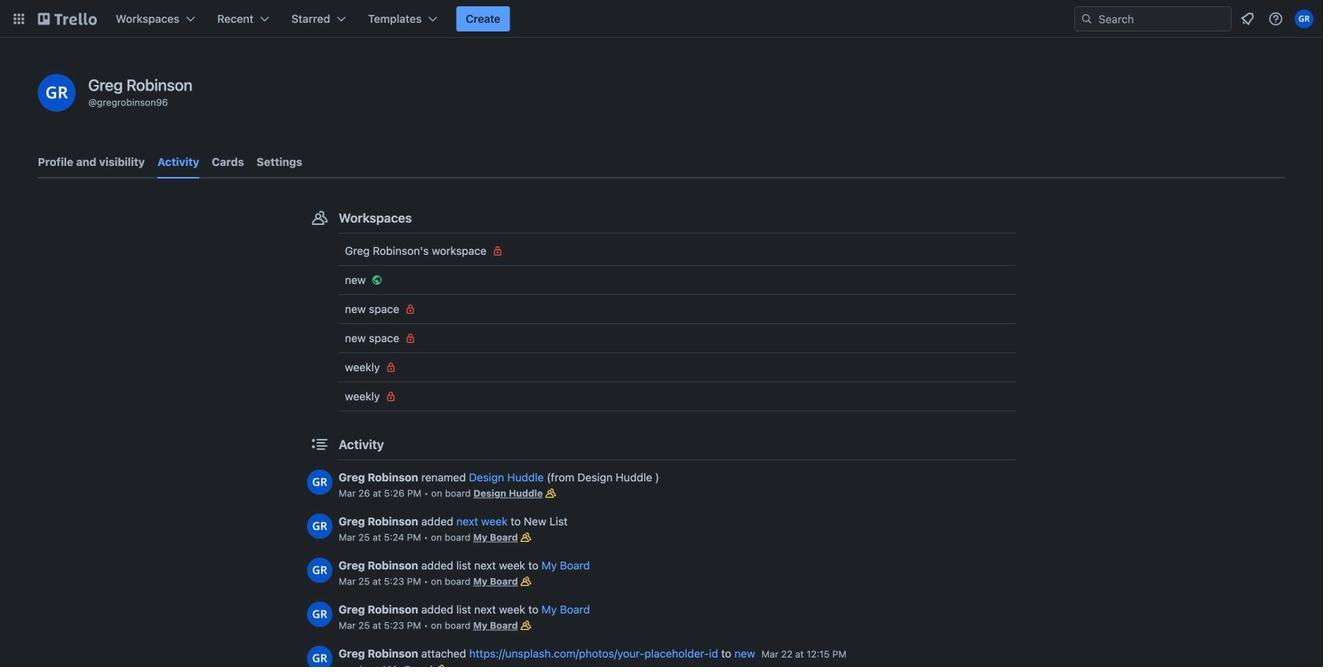 Task type: locate. For each thing, give the bounding box(es) containing it.
primary element
[[0, 0, 1323, 38]]

greg robinson (gregrobinson96) image
[[1295, 9, 1314, 28], [38, 74, 76, 112], [307, 470, 332, 495], [307, 514, 332, 540], [307, 603, 332, 628], [307, 647, 332, 668]]

0 vertical spatial all members of the workspace can see and edit this board. image
[[518, 618, 534, 634]]

sm image
[[490, 243, 506, 259], [369, 273, 385, 288], [403, 302, 418, 317], [383, 360, 399, 376], [383, 389, 399, 405]]

0 notifications image
[[1238, 9, 1257, 28]]

greg robinson (gregrobinson96) image
[[307, 558, 332, 584]]

1 vertical spatial all members of the workspace can see and edit this board. image
[[433, 662, 449, 668]]

0 horizontal spatial all members of the workspace can see and edit this board. image
[[433, 662, 449, 668]]

2 vertical spatial all members of the workspace can see and edit this board. image
[[518, 574, 534, 590]]

all members of the workspace can see and edit this board. image
[[518, 618, 534, 634], [433, 662, 449, 668]]

all members of the workspace can see and edit this board. image
[[543, 486, 559, 502], [518, 530, 534, 546], [518, 574, 534, 590]]



Task type: describe. For each thing, give the bounding box(es) containing it.
1 horizontal spatial all members of the workspace can see and edit this board. image
[[518, 618, 534, 634]]

Search field
[[1074, 6, 1232, 32]]

search image
[[1081, 13, 1093, 25]]

1 vertical spatial all members of the workspace can see and edit this board. image
[[518, 530, 534, 546]]

back to home image
[[38, 6, 97, 32]]

0 vertical spatial all members of the workspace can see and edit this board. image
[[543, 486, 559, 502]]

open information menu image
[[1268, 11, 1284, 27]]

sm image
[[403, 331, 418, 347]]



Task type: vqa. For each thing, say whether or not it's contained in the screenshot.
search icon
yes



